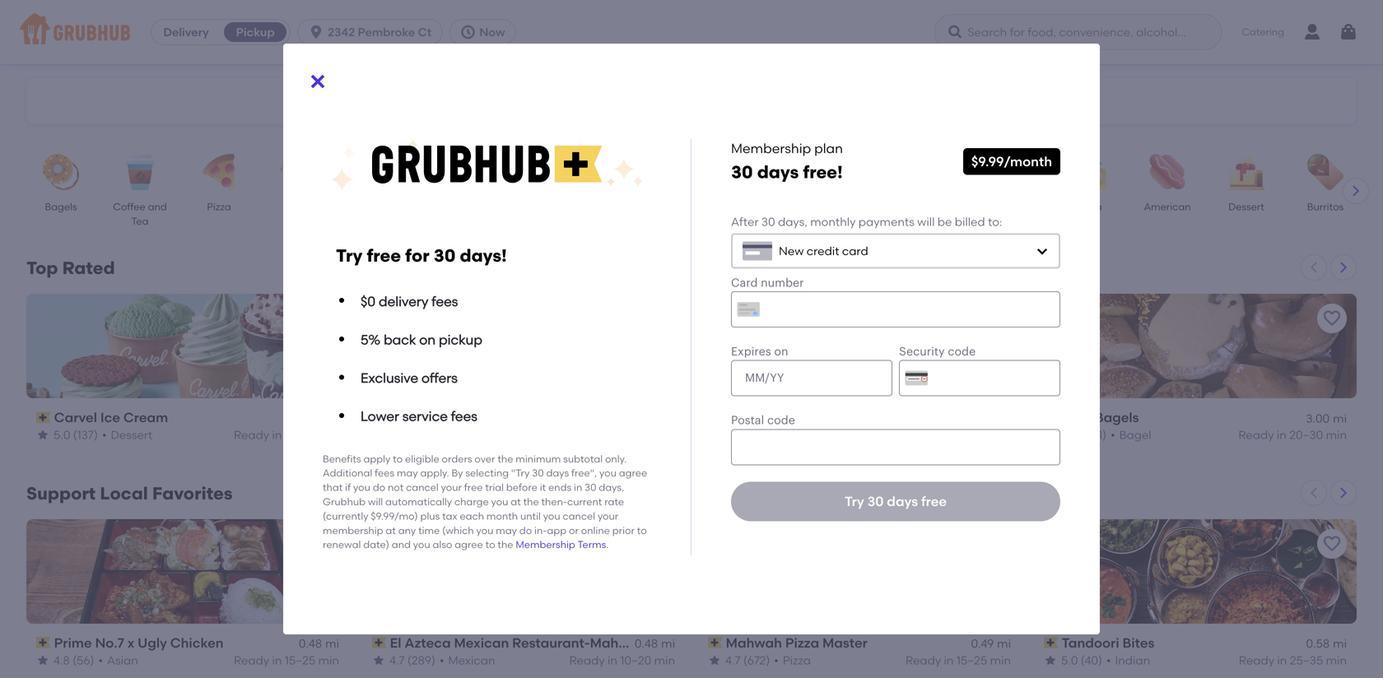 Task type: describe. For each thing, give the bounding box(es) containing it.
azteca
[[405, 635, 451, 651]]

pembroke
[[358, 25, 415, 39]]

prime no.7 x ugly chicken
[[54, 635, 224, 651]]

save this restaurant button for • asian
[[310, 529, 339, 559]]

main navigation navigation
[[0, 0, 1383, 64]]

local
[[100, 483, 148, 504]]

coffee and tea
[[113, 201, 167, 227]]

ready in 15–25 min for top rated
[[234, 428, 339, 442]]

off
[[395, 532, 409, 544]]

chicken
[[170, 635, 224, 651]]

• indian
[[1107, 654, 1150, 668]]

1 vertical spatial bagels
[[1095, 410, 1139, 426]]

orders
[[442, 453, 472, 465]]

you up month
[[491, 496, 508, 508]]

0 vertical spatial will
[[917, 215, 935, 229]]

caret left icon image for top rated
[[1307, 261, 1321, 274]]

.
[[606, 539, 609, 551]]

0 vertical spatial to
[[393, 453, 403, 465]]

2 horizontal spatial your
[[598, 510, 619, 522]]

1 vertical spatial bites
[[1123, 635, 1155, 651]]

save this restaurant image for top rated
[[1322, 309, 1342, 329]]

and inside benefits apply to eligible orders over the minimum subtotal only. additional fees may apply. by selecting "try 30 days free", you agree that if you do not cancel your free trial before it ends in 30 days, grubhub will automatically charge you at the then-current rate (currently $9.99/mo) plus tax each month until you cancel your membership at any time (which you may do in-app or online prior to renewal date) and you also agree to the
[[392, 539, 411, 551]]

tandoori bites link
[[708, 408, 1011, 427]]

of
[[463, 532, 473, 544]]

subscription pass image for tandoori bites
[[1044, 637, 1059, 649]]

will inside benefits apply to eligible orders over the minimum subtotal only. additional fees may apply. by selecting "try 30 days free", you agree that if you do not cancel your free trial before it ends in 30 days, grubhub will automatically charge you at the then-current rate (currently $9.99/mo) plus tax each month until you cancel your membership at any time (which you may do in-app or online prior to renewal date) and you also agree to the
[[368, 496, 383, 508]]

star icon image for el azteca mexican restaurant-mahwah
[[372, 654, 385, 667]]

asian image
[[269, 154, 327, 190]]

0 vertical spatial pizza
[[207, 201, 231, 213]]

pizza for • pizza
[[783, 654, 811, 668]]

2342 pembroke ct
[[328, 25, 432, 39]]

eligible
[[405, 453, 439, 465]]

cream
[[123, 410, 168, 426]]

1 horizontal spatial may
[[496, 525, 517, 537]]

before
[[506, 482, 538, 494]]

• asian
[[98, 654, 138, 668]]

delivery
[[379, 293, 428, 309]]

ct
[[418, 25, 432, 39]]

asian
[[107, 654, 138, 668]]

0 vertical spatial do
[[373, 482, 385, 494]]

try 30 days free button
[[731, 482, 1060, 522]]

for
[[405, 245, 430, 266]]

1 horizontal spatial cancel
[[563, 510, 595, 522]]

pickup button
[[221, 19, 290, 45]]

min for tandoori bites
[[1326, 654, 1347, 668]]

caret right icon image for top rated
[[1337, 261, 1350, 274]]

0.49
[[971, 637, 994, 651]]

mexican image
[[348, 154, 406, 190]]

1 horizontal spatial days,
[[778, 215, 808, 229]]

days inside try 30 days free button
[[887, 494, 918, 510]]

mi right '3.00'
[[1333, 411, 1347, 425]]

ice
[[100, 410, 120, 426]]

plus
[[420, 510, 440, 522]]

0.48 mi for el azteca mexican restaurant-mahwah
[[635, 637, 675, 651]]

sushi image
[[664, 154, 722, 190]]

ready in 25–35 min for 5.0 (40) • indian
[[903, 428, 1011, 442]]

back
[[384, 332, 416, 348]]

hamburgers image
[[506, 154, 564, 190]]

• bagel
[[1111, 428, 1152, 442]]

25–35 for • indian
[[1290, 654, 1323, 668]]

days, inside benefits apply to eligible orders over the minimum subtotal only. additional fees may apply. by selecting "try 30 days free", you agree that if you do not cancel your free trial before it ends in 30 days, grubhub will automatically charge you at the then-current rate (currently $9.99/mo) plus tax each month until you cancel your membership at any time (which you may do in-app or online prior to renewal date) and you also agree to the
[[599, 482, 624, 494]]

chinese image
[[585, 154, 643, 190]]

star icon image for prime no.7 x ugly chicken
[[36, 654, 49, 667]]

0 vertical spatial mexican
[[454, 635, 509, 651]]

that
[[323, 482, 343, 494]]

0 vertical spatial bites
[[787, 410, 819, 426]]

ready for tandoori bites
[[1239, 654, 1275, 668]]

1 vertical spatial do
[[519, 525, 532, 537]]

you down then-
[[543, 510, 560, 522]]

0 vertical spatial caret right icon image
[[1349, 184, 1363, 198]]

membership for 30
[[731, 140, 811, 156]]

or
[[569, 525, 579, 537]]

0 horizontal spatial indian
[[779, 428, 814, 442]]

pickup
[[439, 332, 482, 348]]

pickup
[[236, 25, 275, 39]]

el azteca mexican restaurant-mahwah
[[390, 635, 646, 651]]

5.0 for carvel ice cream
[[54, 428, 70, 442]]

5% back on pickup
[[361, 332, 482, 348]]

ready in 10–20 min
[[569, 654, 675, 668]]

card
[[842, 244, 868, 258]]

burritos image
[[1297, 154, 1354, 190]]

be
[[938, 215, 952, 229]]

sushi
[[681, 201, 706, 213]]

2 vertical spatial your
[[411, 532, 432, 544]]

prime
[[54, 635, 92, 651]]

membership
[[323, 525, 383, 537]]

delivery button
[[152, 19, 221, 45]]

mi for prime no.7 x ugly chicken
[[325, 637, 339, 651]]

then-
[[541, 496, 567, 508]]

exclusive
[[361, 370, 418, 386]]

until
[[520, 510, 541, 522]]

0.48 mi for prime no.7 x ugly chicken
[[299, 637, 339, 651]]

save this restaurant button for 5.0 (40) • indian
[[981, 304, 1011, 333]]

pasta
[[1075, 201, 1102, 213]]

fees for $0 delivery fees
[[432, 293, 458, 309]]

if
[[345, 482, 351, 494]]

apply
[[363, 453, 390, 465]]

ready for mahwah pizza master
[[906, 654, 941, 668]]

master
[[822, 635, 868, 651]]

4.7 for el
[[389, 654, 405, 668]]

ready for carvel ice cream
[[234, 428, 269, 442]]

1 mahwah from the left
[[590, 635, 646, 651]]

pizza for mahwah pizza master
[[785, 635, 819, 651]]

1 horizontal spatial agree
[[619, 467, 647, 479]]

$9.99/month
[[971, 153, 1052, 170]]

monthly
[[810, 215, 856, 229]]

0 vertical spatial at
[[511, 496, 521, 508]]

only.
[[605, 453, 627, 465]]

0.58
[[1306, 637, 1330, 651]]

try for try 30 days free
[[845, 494, 864, 510]]

4.8 (56)
[[54, 654, 94, 668]]

prior
[[612, 525, 635, 537]]

ready in 25–35 min for • indian
[[1239, 654, 1347, 668]]

(which
[[442, 525, 474, 537]]

• dessert
[[102, 428, 153, 442]]

star icon image left (881)
[[1044, 429, 1057, 442]]

1 horizontal spatial dessert
[[1229, 201, 1264, 213]]

free",
[[571, 467, 597, 479]]

in for • indian
[[1277, 654, 1287, 668]]

• for tandoori bites
[[1107, 654, 1111, 668]]

to:
[[988, 215, 1002, 229]]

save this restaurant image for support local favorites
[[1322, 534, 1342, 554]]

ready for prime no.7 x ugly chicken
[[234, 654, 269, 668]]

coffee and tea image
[[111, 154, 169, 190]]

1 horizontal spatial indian
[[1115, 654, 1150, 668]]

app
[[547, 525, 567, 537]]

you right if
[[353, 482, 370, 494]]

after 30 days, monthly payments will be billed to:
[[731, 215, 1002, 229]]

fees inside benefits apply to eligible orders over the minimum subtotal only. additional fees may apply. by selecting "try 30 days free", you agree that if you do not cancel your free trial before it ends in 30 days, grubhub will automatically charge you at the then-current rate (currently $9.99/mo) plus tax each month until you cancel your membership at any time (which you may do in-app or online prior to renewal date) and you also agree to the
[[375, 467, 394, 479]]

1 horizontal spatial your
[[441, 482, 462, 494]]

offers
[[422, 370, 458, 386]]

subtotal
[[563, 453, 603, 465]]

0 vertical spatial may
[[397, 467, 418, 479]]

1 vertical spatial the
[[523, 496, 539, 508]]

try 30 days free
[[845, 494, 947, 510]]

0.48 for el azteca mexican restaurant-mahwah
[[635, 637, 658, 651]]

$9.99/mo)
[[371, 510, 418, 522]]

date)
[[363, 539, 389, 551]]

(40) for 5.0 (40) • indian
[[745, 428, 766, 442]]

pasta image
[[1060, 154, 1117, 190]]

mi for tandoori bites
[[1333, 637, 1347, 651]]

minimum
[[516, 453, 561, 465]]

dessert image
[[1218, 154, 1275, 190]]

jade bistro link
[[372, 408, 675, 427]]

additional
[[323, 467, 372, 479]]

• mexican
[[440, 654, 495, 668]]

tandoori inside tandoori bites link
[[726, 410, 783, 426]]

tax
[[442, 510, 457, 522]]

15–25 for top rated
[[285, 428, 316, 442]]

bagel
[[1119, 428, 1152, 442]]

coffee
[[113, 201, 145, 213]]

1 horizontal spatial to
[[485, 539, 495, 551]]

new credit card
[[779, 244, 868, 258]]

mahwah pizza master
[[726, 635, 868, 651]]

now
[[479, 25, 505, 39]]

free inside benefits apply to eligible orders over the minimum subtotal only. additional fees may apply. by selecting "try 30 days free", you agree that if you do not cancel your free trial before it ends in 30 days, grubhub will automatically charge you at the then-current rate (currently $9.99/mo) plus tax each month until you cancel your membership at any time (which you may do in-app or online prior to renewal date) and you also agree to the
[[464, 482, 483, 494]]

in for • asian
[[272, 654, 282, 668]]

4.8
[[54, 654, 70, 668]]

• for el azteca mexican restaurant-mahwah
[[440, 654, 444, 668]]

grubhub
[[323, 496, 366, 508]]

b&g
[[1062, 410, 1092, 426]]

1 horizontal spatial 5.0
[[725, 428, 742, 442]]

burritos
[[1307, 201, 1344, 213]]

20–30
[[1289, 428, 1323, 442]]

caret right icon image for support local favorites
[[1337, 486, 1350, 500]]

you down only.
[[599, 467, 617, 479]]

time
[[418, 525, 440, 537]]

save this restaurant image for 25–35
[[986, 309, 1006, 329]]



Task type: locate. For each thing, give the bounding box(es) containing it.
2 vertical spatial days
[[887, 494, 918, 510]]

caret left icon image
[[1307, 261, 1321, 274], [1307, 486, 1321, 500]]

try for try free for 30 days!
[[336, 245, 363, 266]]

favorites
[[152, 483, 233, 504]]

1 horizontal spatial mahwah
[[726, 635, 782, 651]]

1 horizontal spatial 0.48 mi
[[635, 637, 675, 651]]

1 horizontal spatial try
[[845, 494, 864, 510]]

0 horizontal spatial 4.7
[[389, 654, 405, 668]]

1 horizontal spatial tandoori bites
[[1062, 635, 1155, 651]]

min for prime no.7 x ugly chicken
[[318, 654, 339, 668]]

mi for el azteca mexican restaurant-mahwah
[[661, 637, 675, 651]]

free inside button
[[921, 494, 947, 510]]

1 horizontal spatial tandoori
[[1062, 635, 1119, 651]]

agree down (which
[[455, 539, 483, 551]]

try
[[336, 245, 363, 266], [845, 494, 864, 510]]

min for mahwah pizza master
[[990, 654, 1011, 668]]

and
[[148, 201, 167, 213], [392, 539, 411, 551]]

american image
[[1139, 154, 1196, 190]]

tandoori up 5.0 (40) on the right
[[1062, 635, 1119, 651]]

1 horizontal spatial membership
[[731, 140, 811, 156]]

1 horizontal spatial free
[[464, 482, 483, 494]]

to right prior
[[637, 525, 647, 537]]

$3
[[382, 532, 393, 544]]

membership plan 30 days free!
[[731, 140, 843, 183]]

membership
[[731, 140, 811, 156], [516, 539, 575, 551]]

0 horizontal spatial dessert
[[111, 428, 153, 442]]

and down any
[[392, 539, 411, 551]]

tandoori up 5.0 (40) • indian
[[726, 410, 783, 426]]

subscription pass image for prime no.7 x ugly chicken
[[36, 637, 51, 649]]

1 caret left icon image from the top
[[1307, 261, 1321, 274]]

1 horizontal spatial at
[[511, 496, 521, 508]]

pizza down mahwah pizza master
[[783, 654, 811, 668]]

2 horizontal spatial days
[[887, 494, 918, 510]]

5%
[[361, 332, 381, 348]]

"try
[[511, 467, 530, 479]]

2 vertical spatial fees
[[375, 467, 394, 479]]

2 vertical spatial to
[[485, 539, 495, 551]]

subscription pass image left mahwah pizza master
[[708, 637, 723, 649]]

1 vertical spatial your
[[598, 510, 619, 522]]

subscription pass image right the 0.49 mi
[[1044, 637, 1059, 649]]

days
[[757, 162, 799, 183], [546, 467, 569, 479], [887, 494, 918, 510]]

2 0.48 from the left
[[635, 637, 658, 651]]

$3 off your order of $25+
[[382, 532, 498, 544]]

will up $9.99/mo)
[[368, 496, 383, 508]]

4.7 for mahwah
[[725, 654, 741, 668]]

carvel
[[54, 410, 97, 426]]

lower
[[361, 409, 399, 425]]

(56)
[[73, 654, 94, 668]]

service
[[402, 409, 448, 425]]

catering
[[1242, 26, 1284, 38]]

1 vertical spatial 25–35
[[1290, 654, 1323, 668]]

apply.
[[420, 467, 449, 479]]

italian image
[[743, 154, 801, 190]]

subscription pass image
[[372, 412, 387, 423], [36, 637, 51, 649]]

star icon image left 4.7 (289)
[[372, 654, 385, 667]]

0 vertical spatial save this restaurant image
[[986, 309, 1006, 329]]

0 vertical spatial bagels
[[45, 201, 77, 213]]

trial
[[485, 482, 504, 494]]

bagels down bagels image
[[45, 201, 77, 213]]

0.48 mi up 10–20
[[635, 637, 675, 651]]

breakfast image
[[981, 154, 1038, 190]]

• for carvel ice cream
[[102, 428, 107, 442]]

save this restaurant button for • bagel
[[1317, 304, 1347, 333]]

subscription pass image for mahwah pizza master
[[708, 637, 723, 649]]

mi right 0.58
[[1333, 637, 1347, 651]]

agree down only.
[[619, 467, 647, 479]]

caret right icon image
[[1349, 184, 1363, 198], [1337, 261, 1350, 274], [1337, 486, 1350, 500]]

save this restaurant button for • indian
[[1317, 529, 1347, 559]]

x
[[127, 635, 134, 651]]

the down month
[[498, 539, 513, 551]]

do left not
[[373, 482, 385, 494]]

0 vertical spatial fees
[[432, 293, 458, 309]]

may up not
[[397, 467, 418, 479]]

• for prime no.7 x ugly chicken
[[98, 654, 103, 668]]

1 vertical spatial caret left icon image
[[1307, 486, 1321, 500]]

ready in 15–25 min for support local favorites
[[234, 654, 339, 668]]

fees for lower service fees
[[451, 409, 477, 425]]

svg image inside now button
[[460, 24, 476, 40]]

terms
[[578, 539, 606, 551]]

0 vertical spatial cancel
[[406, 482, 439, 494]]

5.0 (137)
[[54, 428, 98, 442]]

0 horizontal spatial do
[[373, 482, 385, 494]]

in for • mexican
[[608, 654, 617, 668]]

bites up • indian
[[1123, 635, 1155, 651]]

0 horizontal spatial may
[[397, 467, 418, 479]]

star icon image left the 4.7 (672)
[[708, 654, 721, 667]]

2 horizontal spatial to
[[637, 525, 647, 537]]

2 horizontal spatial 5.0
[[1061, 654, 1078, 668]]

new
[[779, 244, 804, 258]]

and inside coffee and tea
[[148, 201, 167, 213]]

fees down apply
[[375, 467, 394, 479]]

subscription pass image left prime
[[36, 637, 51, 649]]

try free for 30 days!
[[336, 245, 507, 266]]

bites up 5.0 (40) • indian
[[787, 410, 819, 426]]

free
[[367, 245, 401, 266], [464, 482, 483, 494], [921, 494, 947, 510]]

1 horizontal spatial and
[[392, 539, 411, 551]]

bagels
[[45, 201, 77, 213], [1095, 410, 1139, 426]]

delivery
[[163, 25, 209, 39]]

1 vertical spatial fees
[[451, 409, 477, 425]]

bagels up the "• bagel"
[[1095, 410, 1139, 426]]

25–35
[[954, 428, 987, 442], [1290, 654, 1323, 668]]

on
[[419, 332, 436, 348]]

dessert down the dessert 'image'
[[1229, 201, 1264, 213]]

4.7 down el on the left bottom of page
[[389, 654, 405, 668]]

over
[[475, 453, 495, 465]]

1 vertical spatial cancel
[[563, 510, 595, 522]]

(881)
[[1081, 428, 1107, 442]]

(40) for 5.0 (40)
[[1081, 654, 1102, 668]]

support
[[26, 483, 96, 504]]

pizza up • pizza
[[785, 635, 819, 651]]

cancel
[[406, 482, 439, 494], [563, 510, 595, 522]]

30 inside membership plan 30 days free!
[[731, 162, 753, 183]]

credit
[[807, 244, 839, 258]]

current
[[567, 496, 602, 508]]

2342 pembroke ct button
[[297, 19, 449, 45]]

rated
[[62, 258, 115, 279]]

try inside button
[[845, 494, 864, 510]]

indian down tandoori bites link
[[779, 428, 814, 442]]

5.0
[[54, 428, 70, 442], [725, 428, 742, 442], [1061, 654, 1078, 668]]

mi up ready in 10–20 min
[[661, 637, 675, 651]]

days,
[[778, 215, 808, 229], [599, 482, 624, 494]]

2 vertical spatial pizza
[[783, 654, 811, 668]]

at
[[511, 496, 521, 508], [386, 525, 396, 537]]

top rated
[[26, 258, 115, 279]]

no.7
[[95, 635, 124, 651]]

membership logo image
[[330, 139, 644, 192]]

save this restaurant image for 15–25
[[315, 534, 334, 554]]

1 horizontal spatial subscription pass image
[[372, 412, 387, 423]]

mi for mahwah pizza master
[[997, 637, 1011, 651]]

catering button
[[1230, 13, 1296, 51]]

0 vertical spatial the
[[498, 453, 513, 465]]

1 vertical spatial (40)
[[1081, 654, 1102, 668]]

save this restaurant button
[[981, 304, 1011, 333], [1317, 304, 1347, 333], [310, 529, 339, 559], [1317, 529, 1347, 559]]

0 vertical spatial 25–35
[[954, 428, 987, 442]]

1 vertical spatial days,
[[599, 482, 624, 494]]

subscription pass image for jade bistro
[[372, 412, 387, 423]]

also
[[433, 539, 452, 551]]

at down $9.99/mo)
[[386, 525, 396, 537]]

mexican down azteca at the bottom of page
[[448, 654, 495, 668]]

0 horizontal spatial at
[[386, 525, 396, 537]]

0 vertical spatial dessert
[[1229, 201, 1264, 213]]

1 vertical spatial mexican
[[448, 654, 495, 668]]

0 vertical spatial save this restaurant image
[[1322, 309, 1342, 329]]

the right over
[[498, 453, 513, 465]]

lower service fees
[[361, 409, 477, 425]]

caret left icon image down 20–30 at the bottom right
[[1307, 486, 1321, 500]]

0 vertical spatial try
[[336, 245, 363, 266]]

top
[[26, 258, 58, 279]]

4.7 (289)
[[389, 654, 436, 668]]

el
[[390, 635, 401, 651]]

0.48
[[299, 637, 322, 651], [635, 637, 658, 651]]

free!
[[803, 162, 843, 183]]

by
[[452, 467, 463, 479]]

1 horizontal spatial (40)
[[1081, 654, 1102, 668]]

dessert down "cream"
[[111, 428, 153, 442]]

1 horizontal spatial ready in 25–35 min
[[1239, 654, 1347, 668]]

the up until
[[523, 496, 539, 508]]

0 vertical spatial days
[[757, 162, 799, 183]]

membership terms .
[[516, 539, 609, 551]]

ready in 25–35 min
[[903, 428, 1011, 442], [1239, 654, 1347, 668]]

0 horizontal spatial mahwah
[[590, 635, 646, 651]]

in for 5.0 (40) • indian
[[941, 428, 951, 442]]

days inside membership plan 30 days free!
[[757, 162, 799, 183]]

0 horizontal spatial (40)
[[745, 428, 766, 442]]

1 vertical spatial tandoori
[[1062, 635, 1119, 651]]

membership up free!
[[731, 140, 811, 156]]

0 horizontal spatial days
[[546, 467, 569, 479]]

indian right 5.0 (40) on the right
[[1115, 654, 1150, 668]]

ready for el azteca mexican restaurant-mahwah
[[569, 654, 605, 668]]

2 save this restaurant image from the top
[[1322, 534, 1342, 554]]

0 horizontal spatial to
[[393, 453, 403, 465]]

subscription pass image for carvel ice cream
[[36, 412, 51, 423]]

1 horizontal spatial bagels
[[1095, 410, 1139, 426]]

1 0.48 from the left
[[299, 637, 322, 651]]

fees right service
[[451, 409, 477, 425]]

0 horizontal spatial subscription pass image
[[36, 637, 51, 649]]

subscription pass image left carvel
[[36, 412, 51, 423]]

2 4.7 from the left
[[725, 654, 741, 668]]

25–35 for 5.0 (40) • indian
[[954, 428, 987, 442]]

caret left icon image down burritos
[[1307, 261, 1321, 274]]

• pizza
[[774, 654, 811, 668]]

tandoori bites up • indian
[[1062, 635, 1155, 651]]

pizza image
[[190, 154, 248, 190]]

1 horizontal spatial will
[[917, 215, 935, 229]]

fees right delivery
[[432, 293, 458, 309]]

0 horizontal spatial free
[[367, 245, 401, 266]]

mi up the benefits at the bottom of the page
[[325, 411, 339, 425]]

star icon image for carvel ice cream
[[36, 429, 49, 442]]

ready in 20–30 min
[[1239, 428, 1347, 442]]

selecting
[[465, 467, 509, 479]]

may down month
[[496, 525, 517, 537]]

and up tea
[[148, 201, 167, 213]]

bagels image
[[32, 154, 90, 190]]

1 vertical spatial save this restaurant image
[[315, 534, 334, 554]]

min for carvel ice cream
[[318, 428, 339, 442]]

in for • bagel
[[1277, 428, 1287, 442]]

1 0.48 mi from the left
[[299, 637, 339, 651]]

1 save this restaurant image from the top
[[1322, 309, 1342, 329]]

subscription pass image for el azteca mexican restaurant-mahwah
[[372, 637, 387, 649]]

not
[[388, 482, 404, 494]]

svg image
[[460, 24, 476, 40], [1036, 245, 1049, 258]]

pizza
[[207, 201, 231, 213], [785, 635, 819, 651], [783, 654, 811, 668]]

1 vertical spatial caret right icon image
[[1337, 261, 1350, 274]]

star icon image left 4.8
[[36, 654, 49, 667]]

0.48 for prime no.7 x ugly chicken
[[299, 637, 322, 651]]

0 horizontal spatial tandoori bites
[[726, 410, 819, 426]]

svg image
[[1339, 22, 1358, 42], [308, 24, 324, 40], [947, 24, 964, 40], [308, 72, 328, 91]]

0 horizontal spatial your
[[411, 532, 432, 544]]

do left in-
[[519, 525, 532, 537]]

2 horizontal spatial free
[[921, 494, 947, 510]]

ready
[[234, 428, 269, 442], [903, 428, 939, 442], [1239, 428, 1274, 442], [234, 654, 269, 668], [569, 654, 605, 668], [906, 654, 941, 668], [1239, 654, 1275, 668]]

exclusive offers
[[361, 370, 458, 386]]

min for el azteca mexican restaurant-mahwah
[[654, 654, 675, 668]]

save this restaurant image
[[1322, 309, 1342, 329], [1322, 534, 1342, 554]]

bistro
[[427, 410, 464, 426]]

you down time
[[413, 539, 430, 551]]

to right apply
[[393, 453, 403, 465]]

0.49 mi
[[971, 637, 1011, 651]]

1 vertical spatial agree
[[455, 539, 483, 551]]

0.48 mi
[[299, 637, 339, 651], [635, 637, 675, 651]]

will left "be"
[[917, 215, 935, 229]]

it
[[540, 482, 546, 494]]

15–25
[[285, 428, 316, 442], [285, 654, 316, 668], [957, 654, 987, 668]]

1 horizontal spatial 25–35
[[1290, 654, 1323, 668]]

cancel up or
[[563, 510, 595, 522]]

0 horizontal spatial membership
[[516, 539, 575, 551]]

will
[[917, 215, 935, 229], [368, 496, 383, 508]]

mi left el on the left bottom of page
[[325, 637, 339, 651]]

1 4.7 from the left
[[389, 654, 405, 668]]

save this restaurant image
[[986, 309, 1006, 329], [315, 534, 334, 554]]

1 horizontal spatial days
[[757, 162, 799, 183]]

star icon image left 5.0 (40) on the right
[[1044, 654, 1057, 667]]

membership inside membership plan 30 days free!
[[731, 140, 811, 156]]

5.0 for tandoori bites
[[1061, 654, 1078, 668]]

healthy image
[[427, 154, 485, 190]]

1 vertical spatial at
[[386, 525, 396, 537]]

2 0.48 mi from the left
[[635, 637, 675, 651]]

your down by
[[441, 482, 462, 494]]

0 vertical spatial caret left icon image
[[1307, 261, 1321, 274]]

you right of
[[476, 525, 493, 537]]

fast food image
[[822, 154, 880, 190]]

2 caret left icon image from the top
[[1307, 486, 1321, 500]]

30 inside button
[[867, 494, 884, 510]]

4.7
[[389, 654, 405, 668], [725, 654, 741, 668]]

membership down in-
[[516, 539, 575, 551]]

mexican up • mexican
[[454, 635, 509, 651]]

tandoori bites up 5.0 (40) • indian
[[726, 410, 819, 426]]

4.7 left (672)
[[725, 654, 741, 668]]

star icon image for tandoori bites
[[1044, 654, 1057, 667]]

subscription pass image left el on the left bottom of page
[[372, 637, 387, 649]]

days inside benefits apply to eligible orders over the minimum subtotal only. additional fees may apply. by selecting "try 30 days free", you agree that if you do not cancel your free trial before it ends in 30 days, grubhub will automatically charge you at the then-current rate (currently $9.99/mo) plus tax each month until you cancel your membership at any time (which you may do in-app or online prior to renewal date) and you also agree to the
[[546, 467, 569, 479]]

svg image inside 2342 pembroke ct button
[[308, 24, 324, 40]]

in for • dessert
[[272, 428, 282, 442]]

(currently
[[323, 510, 368, 522]]

in
[[272, 428, 282, 442], [941, 428, 951, 442], [1277, 428, 1287, 442], [574, 482, 582, 494], [272, 654, 282, 668], [608, 654, 617, 668], [944, 654, 954, 668], [1277, 654, 1287, 668]]

carvel ice cream
[[54, 410, 168, 426]]

at down "before"
[[511, 496, 521, 508]]

0 vertical spatial and
[[148, 201, 167, 213]]

in inside benefits apply to eligible orders over the minimum subtotal only. additional fees may apply. by selecting "try 30 days free", you agree that if you do not cancel your free trial before it ends in 30 days, grubhub will automatically charge you at the then-current rate (currently $9.99/mo) plus tax each month until you cancel your membership at any time (which you may do in-app or online prior to renewal date) and you also agree to the
[[574, 482, 582, 494]]

star icon image
[[36, 429, 49, 442], [1044, 429, 1057, 442], [36, 654, 49, 667], [372, 654, 385, 667], [708, 654, 721, 667], [1044, 654, 1057, 667]]

subscription pass image
[[36, 412, 51, 423], [372, 637, 387, 649], [708, 637, 723, 649], [1044, 637, 1059, 649]]

mi
[[325, 411, 339, 425], [1333, 411, 1347, 425], [325, 637, 339, 651], [661, 637, 675, 651], [997, 637, 1011, 651], [1333, 637, 1347, 651]]

caret left icon image for support local favorites
[[1307, 486, 1321, 500]]

0 horizontal spatial bagels
[[45, 201, 77, 213]]

3.00
[[1306, 411, 1330, 425]]

0 horizontal spatial svg image
[[460, 24, 476, 40]]

0 horizontal spatial tandoori
[[726, 410, 783, 426]]

1 vertical spatial subscription pass image
[[36, 637, 51, 649]]

1 vertical spatial days
[[546, 467, 569, 479]]

days, up new
[[778, 215, 808, 229]]

to right of
[[485, 539, 495, 551]]

2 vertical spatial the
[[498, 539, 513, 551]]

0 vertical spatial agree
[[619, 467, 647, 479]]

0 vertical spatial tandoori bites
[[726, 410, 819, 426]]

1 vertical spatial dessert
[[111, 428, 153, 442]]

american
[[1144, 201, 1191, 213]]

subscription pass image inside jade bistro link
[[372, 412, 387, 423]]

mahwah up ready in 10–20 min
[[590, 635, 646, 651]]

cancel up automatically
[[406, 482, 439, 494]]

each
[[460, 510, 484, 522]]

• for mahwah pizza master
[[774, 654, 779, 668]]

1 vertical spatial to
[[637, 525, 647, 537]]

0 horizontal spatial agree
[[455, 539, 483, 551]]

1 horizontal spatial do
[[519, 525, 532, 537]]

0 horizontal spatial 5.0
[[54, 428, 70, 442]]

mi right 0.49
[[997, 637, 1011, 651]]

membership for .
[[516, 539, 575, 551]]

subscription pass image left the jade
[[372, 412, 387, 423]]

2 mahwah from the left
[[726, 635, 782, 651]]

0 horizontal spatial 0.48 mi
[[299, 637, 339, 651]]

mahwah up (672)
[[726, 635, 782, 651]]

(137)
[[73, 428, 98, 442]]

star icon image left 5.0 (137)
[[36, 429, 49, 442]]

your right off
[[411, 532, 432, 544]]

0 horizontal spatial cancel
[[406, 482, 439, 494]]

plan
[[814, 140, 843, 156]]

pizza down pizza image
[[207, 201, 231, 213]]

0 horizontal spatial ready in 25–35 min
[[903, 428, 1011, 442]]

your down rate
[[598, 510, 619, 522]]

0.48 mi left el on the left bottom of page
[[299, 637, 339, 651]]

15–25 for support local favorites
[[285, 654, 316, 668]]

0 vertical spatial your
[[441, 482, 462, 494]]

0 horizontal spatial save this restaurant image
[[315, 534, 334, 554]]

1 vertical spatial svg image
[[1036, 245, 1049, 258]]

1 vertical spatial tandoori bites
[[1062, 635, 1155, 651]]

star icon image for mahwah pizza master
[[708, 654, 721, 667]]

0 vertical spatial tandoori
[[726, 410, 783, 426]]

in for • pizza
[[944, 654, 954, 668]]

days, up rate
[[599, 482, 624, 494]]



Task type: vqa. For each thing, say whether or not it's contained in the screenshot.
30
yes



